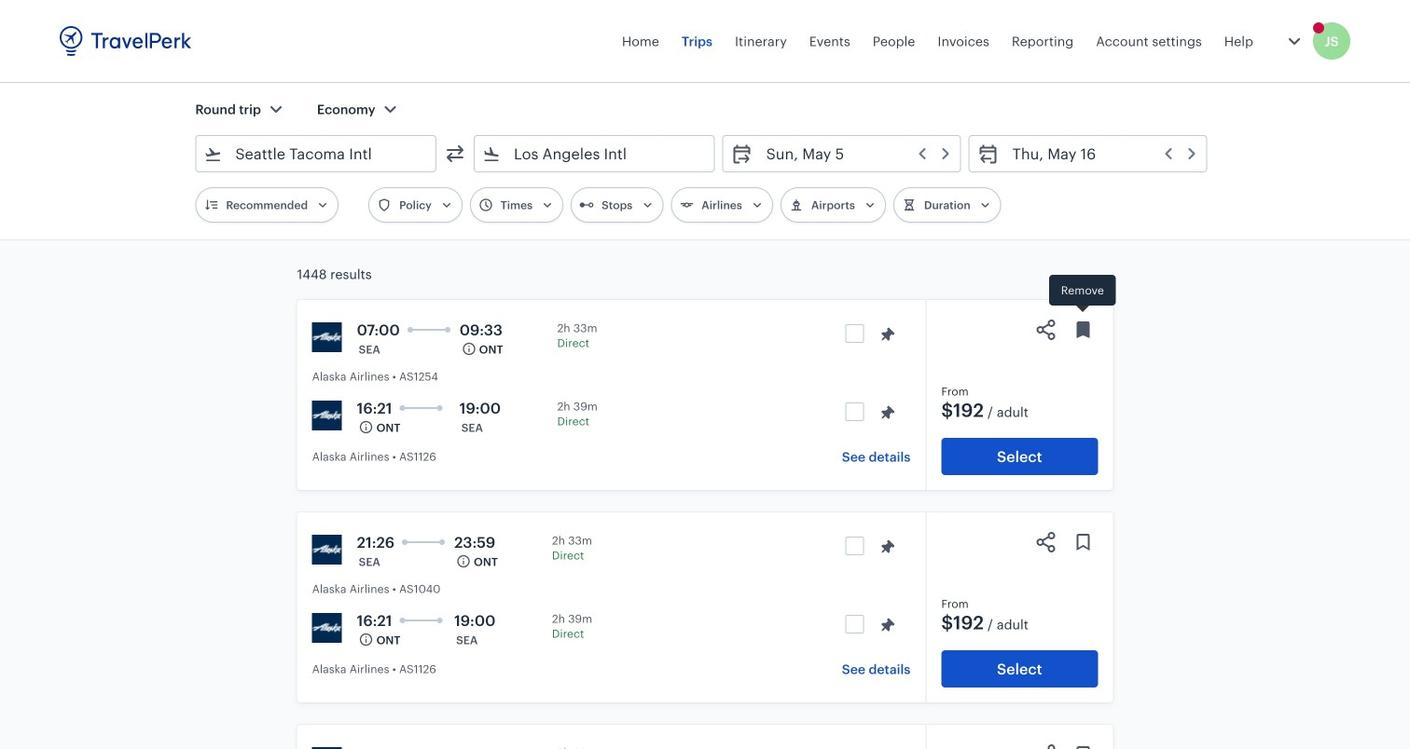 Task type: vqa. For each thing, say whether or not it's contained in the screenshot.
3rd Alaska Airlines image from the bottom
yes



Task type: locate. For each thing, give the bounding box(es) containing it.
2 vertical spatial alaska airlines image
[[312, 748, 342, 750]]

tooltip
[[1049, 275, 1116, 315]]

alaska airlines image
[[312, 323, 342, 353], [312, 614, 342, 644], [312, 748, 342, 750]]

1 vertical spatial alaska airlines image
[[312, 614, 342, 644]]

1 vertical spatial alaska airlines image
[[312, 535, 342, 565]]

Depart field
[[753, 139, 953, 169]]

0 vertical spatial alaska airlines image
[[312, 401, 342, 431]]

0 vertical spatial alaska airlines image
[[312, 323, 342, 353]]

alaska airlines image
[[312, 401, 342, 431], [312, 535, 342, 565]]



Task type: describe. For each thing, give the bounding box(es) containing it.
Return field
[[1000, 139, 1199, 169]]

To search field
[[501, 139, 690, 169]]

2 alaska airlines image from the top
[[312, 535, 342, 565]]

2 alaska airlines image from the top
[[312, 614, 342, 644]]

From search field
[[222, 139, 411, 169]]

1 alaska airlines image from the top
[[312, 323, 342, 353]]

3 alaska airlines image from the top
[[312, 748, 342, 750]]

1 alaska airlines image from the top
[[312, 401, 342, 431]]



